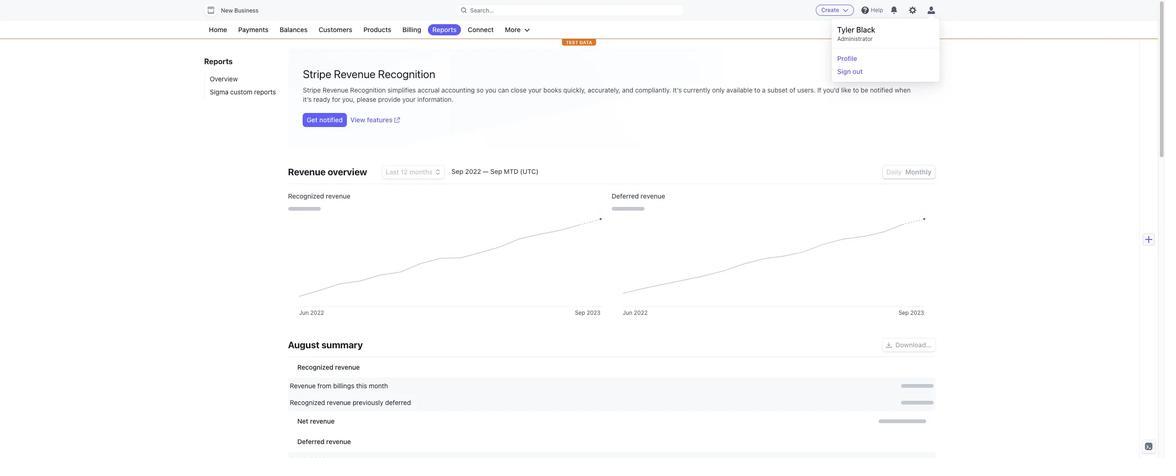 Task type: locate. For each thing, give the bounding box(es) containing it.
your down simplifies
[[402, 95, 416, 103]]

recognized for grid containing recognized revenue
[[297, 364, 333, 372]]

like
[[841, 86, 851, 94]]

cell
[[614, 382, 933, 391], [614, 399, 933, 408], [614, 417, 926, 427], [290, 456, 609, 459]]

0 horizontal spatial deferred
[[297, 438, 325, 446]]

0 vertical spatial recognition
[[378, 68, 435, 81]]

recognized revenue
[[288, 192, 350, 200], [297, 364, 360, 372]]

simplifies
[[388, 86, 416, 94]]

2 horizontal spatial 2022
[[634, 310, 648, 317]]

recognized down revenue overview
[[288, 192, 324, 200]]

reports
[[254, 88, 276, 96]]

to left be on the right top of page
[[853, 86, 859, 94]]

to left a
[[754, 86, 760, 94]]

sign
[[837, 68, 851, 75]]

1 stripe from the top
[[303, 68, 331, 81]]

1 horizontal spatial notified
[[870, 86, 893, 94]]

revenue up the for
[[323, 86, 348, 94]]

1 horizontal spatial 2023
[[910, 310, 924, 317]]

1 2023 from the left
[[587, 310, 600, 317]]

2022
[[465, 168, 481, 176], [310, 310, 324, 317], [634, 310, 648, 317]]

1 horizontal spatial to
[[853, 86, 859, 94]]

mtd
[[504, 168, 518, 176]]

sigma
[[210, 88, 228, 96]]

2 2023 from the left
[[910, 310, 924, 317]]

0 horizontal spatial deferred revenue
[[297, 438, 351, 446]]

profile link
[[833, 52, 938, 65]]

stripe inside stripe revenue recognition simplifies accrual accounting so you can close your books quickly, accurately, and compliantly. it's currently only available to a subset of users. if you'd like to be notified when it's ready for you, please provide your information.
[[303, 86, 321, 94]]

0 horizontal spatial to
[[754, 86, 760, 94]]

revenue for cell in the deferred revenue grid
[[326, 438, 351, 446]]

1 horizontal spatial 2022
[[465, 168, 481, 176]]

1 horizontal spatial jun 2022
[[623, 310, 648, 317]]

0 horizontal spatial jun
[[299, 310, 309, 317]]

2023 for deferred revenue
[[910, 310, 924, 317]]

cell inside net revenue row
[[614, 417, 926, 427]]

data
[[579, 40, 592, 45]]

recognized revenue previously deferred
[[290, 399, 411, 407]]

—
[[483, 168, 489, 176]]

1 horizontal spatial deferred revenue
[[612, 192, 665, 200]]

jun 2022
[[299, 310, 324, 317], [623, 310, 648, 317]]

ready
[[313, 95, 330, 103]]

recognized
[[288, 192, 324, 200], [297, 364, 333, 372], [290, 399, 325, 407]]

test
[[566, 40, 578, 45]]

recognition up simplifies
[[378, 68, 435, 81]]

1 jun 2022 from the left
[[299, 310, 324, 317]]

month
[[369, 382, 388, 390]]

notified inside get notified button
[[319, 116, 343, 124]]

2023
[[587, 310, 600, 317], [910, 310, 924, 317]]

profile
[[837, 54, 857, 62]]

notified inside stripe revenue recognition simplifies accrual accounting so you can close your books quickly, accurately, and compliantly. it's currently only available to a subset of users. if you'd like to be notified when it's ready for you, please provide your information.
[[870, 86, 893, 94]]

0 horizontal spatial jun 2022
[[299, 310, 324, 317]]

notified right "get"
[[319, 116, 343, 124]]

sigma custom reports
[[210, 88, 276, 96]]

2 stripe from the top
[[303, 86, 321, 94]]

1 horizontal spatial reports
[[432, 26, 457, 34]]

1 sep 2023 from the left
[[575, 310, 600, 317]]

monthly
[[905, 168, 932, 176]]

provide
[[378, 95, 401, 103]]

recognition up please
[[350, 86, 386, 94]]

0 vertical spatial notified
[[870, 86, 893, 94]]

revenue inside stripe revenue recognition simplifies accrual accounting so you can close your books quickly, accurately, and compliantly. it's currently only available to a subset of users. if you'd like to be notified when it's ready for you, please provide your information.
[[323, 86, 348, 94]]

daily
[[886, 168, 902, 176]]

cell inside recognized revenue previously deferred row
[[614, 399, 933, 408]]

cell inside 'revenue from billings this month' row
[[614, 382, 933, 391]]

download…
[[895, 341, 932, 349]]

accrual
[[418, 86, 440, 94]]

overview
[[328, 167, 367, 177]]

stripe revenue recognition
[[303, 68, 435, 81]]

2 jun from the left
[[623, 310, 632, 317]]

0 horizontal spatial 2023
[[587, 310, 600, 317]]

0 horizontal spatial notified
[[319, 116, 343, 124]]

1 figure from the left
[[299, 220, 600, 307]]

view features link
[[350, 115, 400, 125]]

stripe up ready
[[303, 68, 331, 81]]

notified right be on the right top of page
[[870, 86, 893, 94]]

sep 2023 for recognized revenue
[[575, 310, 600, 317]]

2 vertical spatial recognized
[[290, 399, 325, 407]]

1 vertical spatial recognized
[[297, 364, 333, 372]]

reports up overview
[[204, 57, 233, 66]]

from
[[317, 382, 331, 390]]

recognition inside stripe revenue recognition simplifies accrual accounting so you can close your books quickly, accurately, and compliantly. it's currently only available to a subset of users. if you'd like to be notified when it's ready for you, please provide your information.
[[350, 86, 386, 94]]

deferred
[[385, 399, 411, 407]]

accounting
[[441, 86, 475, 94]]

1 vertical spatial notified
[[319, 116, 343, 124]]

1 vertical spatial deferred revenue
[[297, 438, 351, 446]]

1 vertical spatial recognition
[[350, 86, 386, 94]]

reports right billing
[[432, 26, 457, 34]]

revenue from billings this month
[[290, 382, 388, 390]]

get notified button
[[303, 114, 347, 127]]

recognized revenue down revenue overview
[[288, 192, 350, 200]]

products
[[363, 26, 391, 34]]

stripe
[[303, 68, 331, 81], [303, 86, 321, 94]]

0 horizontal spatial 2022
[[310, 310, 324, 317]]

deferred revenue
[[612, 192, 665, 200], [297, 438, 351, 446]]

1 vertical spatial your
[[402, 95, 416, 103]]

revenue
[[326, 192, 350, 200], [641, 192, 665, 200], [335, 364, 360, 372], [327, 399, 351, 407], [310, 418, 335, 426], [326, 438, 351, 446]]

0 vertical spatial stripe
[[303, 68, 331, 81]]

revenue left 'from'
[[290, 382, 316, 390]]

0 horizontal spatial figure
[[299, 220, 600, 307]]

recognized up 'from'
[[297, 364, 333, 372]]

1 vertical spatial reports
[[204, 57, 233, 66]]

figure
[[299, 220, 600, 307], [623, 220, 924, 307]]

stripe for stripe revenue recognition simplifies accrual accounting so you can close your books quickly, accurately, and compliantly. it's currently only available to a subset of users. if you'd like to be notified when it's ready for you, please provide your information.
[[303, 86, 321, 94]]

0 horizontal spatial reports
[[204, 57, 233, 66]]

0 vertical spatial deferred
[[612, 192, 639, 200]]

help
[[871, 7, 883, 14]]

subset
[[767, 86, 788, 94]]

recognized up net
[[290, 399, 325, 407]]

your right close
[[528, 86, 542, 94]]

2 figure from the left
[[623, 220, 924, 307]]

august summary
[[288, 340, 363, 351]]

revenue overview
[[288, 167, 367, 177]]

revenue for 'revenue from billings this month' row
[[335, 364, 360, 372]]

administrator
[[837, 35, 873, 42]]

recognition for stripe revenue recognition
[[378, 68, 435, 81]]

0 horizontal spatial your
[[402, 95, 416, 103]]

stripe up it's
[[303, 86, 321, 94]]

it's
[[303, 95, 312, 103]]

a
[[762, 86, 766, 94]]

search…
[[470, 7, 494, 14]]

grid
[[288, 358, 935, 432]]

view
[[350, 116, 365, 124]]

1 horizontal spatial figure
[[623, 220, 924, 307]]

deferred
[[612, 192, 639, 200], [297, 438, 325, 446]]

1 vertical spatial stripe
[[303, 86, 321, 94]]

information.
[[417, 95, 453, 103]]

1 jun from the left
[[299, 310, 309, 317]]

revenue inside grid
[[326, 438, 351, 446]]

recognition
[[378, 68, 435, 81], [350, 86, 386, 94]]

you,
[[342, 95, 355, 103]]

net revenue row
[[288, 412, 935, 432]]

1 vertical spatial deferred
[[297, 438, 325, 446]]

stripe for stripe revenue recognition
[[303, 68, 331, 81]]

jun
[[299, 310, 309, 317], [623, 310, 632, 317]]

cell inside the deferred revenue grid
[[290, 456, 609, 459]]

revenue from billings this month row
[[288, 378, 935, 395]]

1 horizontal spatial your
[[528, 86, 542, 94]]

1 to from the left
[[754, 86, 760, 94]]

get notified
[[307, 116, 343, 124]]

business
[[234, 7, 259, 14]]

revenue
[[334, 68, 376, 81], [323, 86, 348, 94], [288, 167, 326, 177], [290, 382, 316, 390]]

custom
[[230, 88, 252, 96]]

black
[[856, 26, 875, 34]]

recognized revenue up 'from'
[[297, 364, 360, 372]]

2 jun 2022 from the left
[[623, 310, 648, 317]]

net
[[297, 418, 308, 426]]

sep
[[451, 168, 463, 176], [490, 168, 502, 176], [575, 310, 585, 317], [899, 310, 909, 317]]

quickly,
[[563, 86, 586, 94]]

2 sep 2023 from the left
[[899, 310, 924, 317]]

recognized revenue previously deferred row
[[288, 395, 935, 412]]

customers link
[[314, 24, 357, 35]]

new business
[[221, 7, 259, 14]]

recognition for stripe revenue recognition simplifies accrual accounting so you can close your books quickly, accurately, and compliantly. it's currently only available to a subset of users. if you'd like to be notified when it's ready for you, please provide your information.
[[350, 86, 386, 94]]

your
[[528, 86, 542, 94], [402, 95, 416, 103]]

1 horizontal spatial jun
[[623, 310, 632, 317]]

1 horizontal spatial sep 2023
[[899, 310, 924, 317]]

notified
[[870, 86, 893, 94], [319, 116, 343, 124]]

if
[[817, 86, 821, 94]]

compliantly.
[[635, 86, 671, 94]]

0 horizontal spatial sep 2023
[[575, 310, 600, 317]]

0 vertical spatial deferred revenue
[[612, 192, 665, 200]]

Search… text field
[[455, 4, 684, 16]]

0 vertical spatial your
[[528, 86, 542, 94]]

revenue for cell in net revenue row
[[310, 418, 335, 426]]

recognized inside row
[[290, 399, 325, 407]]



Task type: vqa. For each thing, say whether or not it's contained in the screenshot.
like
yes



Task type: describe. For each thing, give the bounding box(es) containing it.
this
[[356, 382, 367, 390]]

sign out
[[837, 68, 863, 75]]

can
[[498, 86, 509, 94]]

Search… search field
[[455, 4, 684, 16]]

figure for deferred revenue
[[623, 220, 924, 307]]

more button
[[500, 24, 535, 35]]

1 horizontal spatial deferred
[[612, 192, 639, 200]]

and
[[622, 86, 633, 94]]

tyler
[[837, 26, 854, 34]]

test data
[[566, 40, 592, 45]]

books
[[543, 86, 562, 94]]

create button
[[816, 5, 854, 16]]

cell for recognized revenue previously deferred
[[614, 399, 933, 408]]

overview
[[210, 75, 238, 83]]

0 vertical spatial recognized
[[288, 192, 324, 200]]

tyler black administrator
[[837, 26, 875, 42]]

products link
[[359, 24, 396, 35]]

jun 2022 for deferred
[[623, 310, 648, 317]]

svg image
[[886, 343, 892, 348]]

0 vertical spatial reports
[[432, 26, 457, 34]]

billings
[[333, 382, 354, 390]]

revenue left the overview
[[288, 167, 326, 177]]

deferred revenue inside grid
[[297, 438, 351, 446]]

developers
[[843, 26, 878, 34]]

cell for revenue from billings this month
[[614, 382, 933, 391]]

connect link
[[463, 24, 498, 35]]

sep 2022 — sep mtd (utc)
[[451, 168, 539, 176]]

deferred revenue grid
[[288, 432, 935, 459]]

help button
[[858, 3, 887, 18]]

it's
[[673, 86, 682, 94]]

more
[[505, 26, 521, 34]]

2 to from the left
[[853, 86, 859, 94]]

previously
[[353, 399, 383, 407]]

1 vertical spatial recognized revenue
[[297, 364, 360, 372]]

features
[[367, 116, 392, 124]]

new business button
[[204, 4, 268, 17]]

create
[[821, 7, 839, 14]]

recognized for recognized revenue previously deferred row
[[290, 399, 325, 407]]

for
[[332, 95, 340, 103]]

2022 for deferred revenue
[[634, 310, 648, 317]]

grid containing recognized revenue
[[288, 358, 935, 432]]

of
[[789, 86, 796, 94]]

view features
[[350, 116, 392, 124]]

august
[[288, 340, 319, 351]]

cell for deferred revenue
[[290, 456, 609, 459]]

2023 for recognized revenue
[[587, 310, 600, 317]]

available
[[726, 86, 753, 94]]

billing link
[[398, 24, 426, 35]]

users.
[[797, 86, 816, 94]]

deferred inside grid
[[297, 438, 325, 446]]

cell for net revenue
[[614, 417, 926, 427]]

jun 2022 for recognized
[[299, 310, 324, 317]]

0 vertical spatial recognized revenue
[[288, 192, 350, 200]]

revenue up you,
[[334, 68, 376, 81]]

download… button
[[882, 339, 935, 352]]

sep 2023 for deferred revenue
[[899, 310, 924, 317]]

2022 for recognized revenue
[[310, 310, 324, 317]]

figure for recognized revenue
[[299, 220, 600, 307]]

close
[[511, 86, 527, 94]]

daily button
[[886, 168, 902, 176]]

be
[[861, 86, 868, 94]]

billing
[[402, 26, 421, 34]]

please
[[357, 95, 376, 103]]

sigma custom reports link
[[204, 88, 279, 97]]

currently
[[684, 86, 710, 94]]

home link
[[204, 24, 232, 35]]

balances link
[[275, 24, 312, 35]]

home
[[209, 26, 227, 34]]

stripe revenue recognition simplifies accrual accounting so you can close your books quickly, accurately, and compliantly. it's currently only available to a subset of users. if you'd like to be notified when it's ready for you, please provide your information.
[[303, 86, 911, 103]]

balances
[[280, 26, 308, 34]]

summary
[[321, 340, 363, 351]]

sign out button
[[833, 65, 938, 78]]

revenue for cell within recognized revenue previously deferred row
[[327, 399, 351, 407]]

jun for deferred
[[623, 310, 632, 317]]

get
[[307, 116, 318, 124]]

you'd
[[823, 86, 839, 94]]

only
[[712, 86, 725, 94]]

out
[[853, 68, 863, 75]]

net revenue
[[297, 418, 335, 426]]

daily monthly
[[886, 168, 932, 176]]

jun for recognized
[[299, 310, 309, 317]]

you
[[485, 86, 496, 94]]

overview link
[[204, 75, 279, 84]]

so
[[476, 86, 484, 94]]

developers link
[[839, 24, 883, 35]]

revenue inside row
[[290, 382, 316, 390]]

(utc)
[[520, 168, 539, 176]]

new
[[221, 7, 233, 14]]

when
[[895, 86, 911, 94]]

payments link
[[234, 24, 273, 35]]

customers
[[319, 26, 352, 34]]



